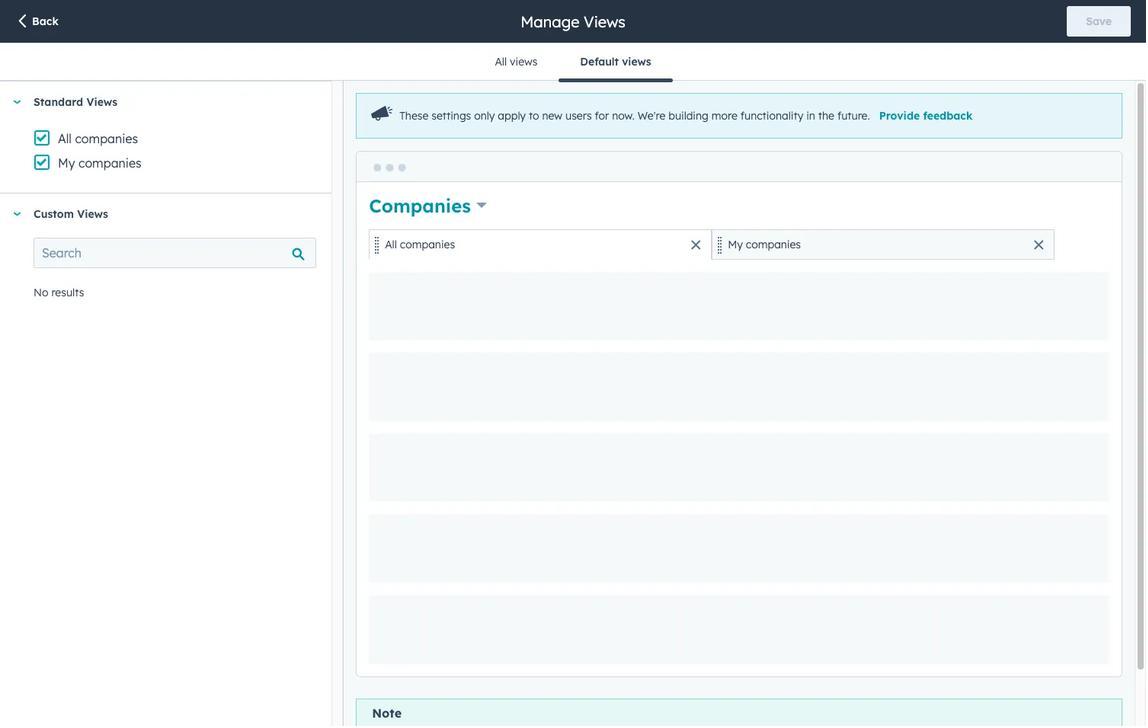 Task type: locate. For each thing, give the bounding box(es) containing it.
Search search field
[[34, 238, 317, 268]]

my
[[58, 156, 75, 171], [728, 238, 743, 252]]

default views
[[581, 55, 652, 69]]

caret image inside custom views "dropdown button"
[[12, 212, 21, 216]]

views right custom
[[77, 207, 108, 221]]

1 vertical spatial all
[[58, 131, 72, 146]]

we're
[[638, 109, 666, 123]]

note
[[372, 706, 402, 721]]

views inside standard views dropdown button
[[87, 95, 118, 109]]

all views
[[495, 55, 538, 69]]

views for default views
[[622, 55, 652, 69]]

0 vertical spatial caret image
[[12, 100, 21, 104]]

manage
[[521, 12, 580, 31]]

1 horizontal spatial my companies
[[728, 238, 801, 252]]

future.
[[838, 109, 870, 123]]

2 horizontal spatial all
[[495, 55, 507, 69]]

views inside page section element
[[584, 12, 626, 31]]

manage views
[[521, 12, 626, 31]]

all up apply
[[495, 55, 507, 69]]

1 horizontal spatial all
[[385, 238, 397, 252]]

standard views button
[[0, 82, 317, 123]]

all companies down companies
[[385, 238, 455, 252]]

functionality
[[741, 109, 804, 123]]

0 vertical spatial all companies
[[58, 131, 138, 146]]

1 horizontal spatial my
[[728, 238, 743, 252]]

standard
[[34, 95, 83, 109]]

back link
[[15, 13, 59, 31]]

default
[[581, 55, 619, 69]]

0 vertical spatial all
[[495, 55, 507, 69]]

views
[[510, 55, 538, 69], [622, 55, 652, 69]]

views right standard
[[87, 95, 118, 109]]

1 horizontal spatial views
[[622, 55, 652, 69]]

1 vertical spatial all companies
[[385, 238, 455, 252]]

caret image for standard
[[12, 100, 21, 104]]

0 vertical spatial views
[[584, 12, 626, 31]]

1 vertical spatial my
[[728, 238, 743, 252]]

all
[[495, 55, 507, 69], [58, 131, 72, 146], [385, 238, 397, 252]]

all down companies
[[385, 238, 397, 252]]

views
[[584, 12, 626, 31], [87, 95, 118, 109], [77, 207, 108, 221]]

1 horizontal spatial all companies
[[385, 238, 455, 252]]

1 views from the left
[[510, 55, 538, 69]]

all down standard
[[58, 131, 72, 146]]

views right default
[[622, 55, 652, 69]]

0 horizontal spatial my companies
[[58, 156, 142, 171]]

all views button
[[474, 43, 559, 80]]

all companies button
[[369, 229, 712, 260]]

provide feedback
[[880, 109, 973, 123]]

1 vertical spatial my companies
[[728, 238, 801, 252]]

caret image left custom
[[12, 212, 21, 216]]

0 horizontal spatial all
[[58, 131, 72, 146]]

my companies
[[58, 156, 142, 171], [728, 238, 801, 252]]

all companies down the standard views
[[58, 131, 138, 146]]

caret image
[[12, 100, 21, 104], [12, 212, 21, 216]]

custom views button
[[0, 194, 317, 235]]

save button
[[1068, 6, 1132, 37]]

caret image inside standard views dropdown button
[[12, 100, 21, 104]]

no results
[[34, 286, 84, 300]]

navigation
[[474, 43, 673, 82]]

all companies
[[58, 131, 138, 146], [385, 238, 455, 252]]

views for standard views
[[87, 95, 118, 109]]

results
[[51, 286, 84, 300]]

companies
[[75, 131, 138, 146], [79, 156, 142, 171], [400, 238, 455, 252], [746, 238, 801, 252]]

users
[[566, 109, 592, 123]]

1 vertical spatial views
[[87, 95, 118, 109]]

page section element
[[0, 0, 1147, 43]]

to
[[529, 109, 540, 123]]

2 caret image from the top
[[12, 212, 21, 216]]

0 horizontal spatial all companies
[[58, 131, 138, 146]]

0 horizontal spatial views
[[510, 55, 538, 69]]

now.
[[612, 109, 635, 123]]

2 vertical spatial views
[[77, 207, 108, 221]]

settings
[[432, 109, 471, 123]]

views inside custom views "dropdown button"
[[77, 207, 108, 221]]

views up default
[[584, 12, 626, 31]]

in
[[807, 109, 816, 123]]

caret image left standard
[[12, 100, 21, 104]]

1 caret image from the top
[[12, 100, 21, 104]]

views down manage
[[510, 55, 538, 69]]

1 vertical spatial caret image
[[12, 212, 21, 216]]

2 views from the left
[[622, 55, 652, 69]]

save
[[1087, 14, 1112, 28]]

companies
[[369, 194, 471, 217]]

views for custom views
[[77, 207, 108, 221]]

my companies inside button
[[728, 238, 801, 252]]

0 vertical spatial my
[[58, 156, 75, 171]]



Task type: vqa. For each thing, say whether or not it's contained in the screenshot.
the top All companies
yes



Task type: describe. For each thing, give the bounding box(es) containing it.
more
[[712, 109, 738, 123]]

custom views
[[34, 207, 108, 221]]

feedback
[[924, 109, 973, 123]]

0 horizontal spatial my
[[58, 156, 75, 171]]

views for all views
[[510, 55, 538, 69]]

new
[[542, 109, 563, 123]]

apply
[[498, 109, 526, 123]]

2 vertical spatial all
[[385, 238, 397, 252]]

for
[[595, 109, 609, 123]]

provide feedback button
[[880, 109, 973, 123]]

navigation containing all views
[[474, 43, 673, 82]]

caret image for custom
[[12, 212, 21, 216]]

my companies button
[[712, 229, 1055, 260]]

standard views
[[34, 95, 118, 109]]

views for manage views
[[584, 12, 626, 31]]

only
[[474, 109, 495, 123]]

no
[[34, 286, 48, 300]]

my inside my companies button
[[728, 238, 743, 252]]

default views button
[[559, 43, 673, 82]]

these settings only apply to new users for now. we're building more functionality in the future.
[[400, 109, 870, 123]]

0 vertical spatial my companies
[[58, 156, 142, 171]]

all companies inside all companies button
[[385, 238, 455, 252]]

building
[[669, 109, 709, 123]]

the
[[819, 109, 835, 123]]

custom
[[34, 207, 74, 221]]

companies button
[[369, 193, 487, 219]]

back
[[32, 14, 59, 28]]

these
[[400, 109, 429, 123]]

provide
[[880, 109, 920, 123]]



